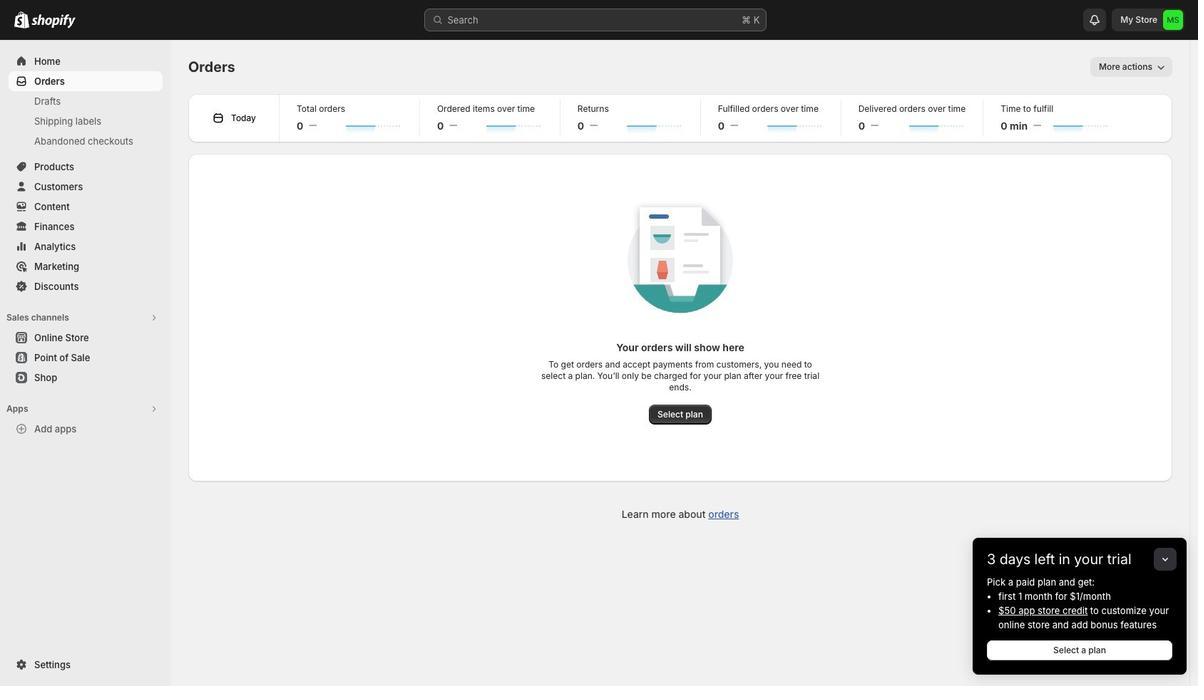 Task type: locate. For each thing, give the bounding box(es) containing it.
my store image
[[1164, 10, 1184, 30]]



Task type: vqa. For each thing, say whether or not it's contained in the screenshot.
shopify image
yes



Task type: describe. For each thing, give the bounding box(es) containing it.
shopify image
[[14, 11, 29, 29]]

shopify image
[[31, 14, 76, 29]]



